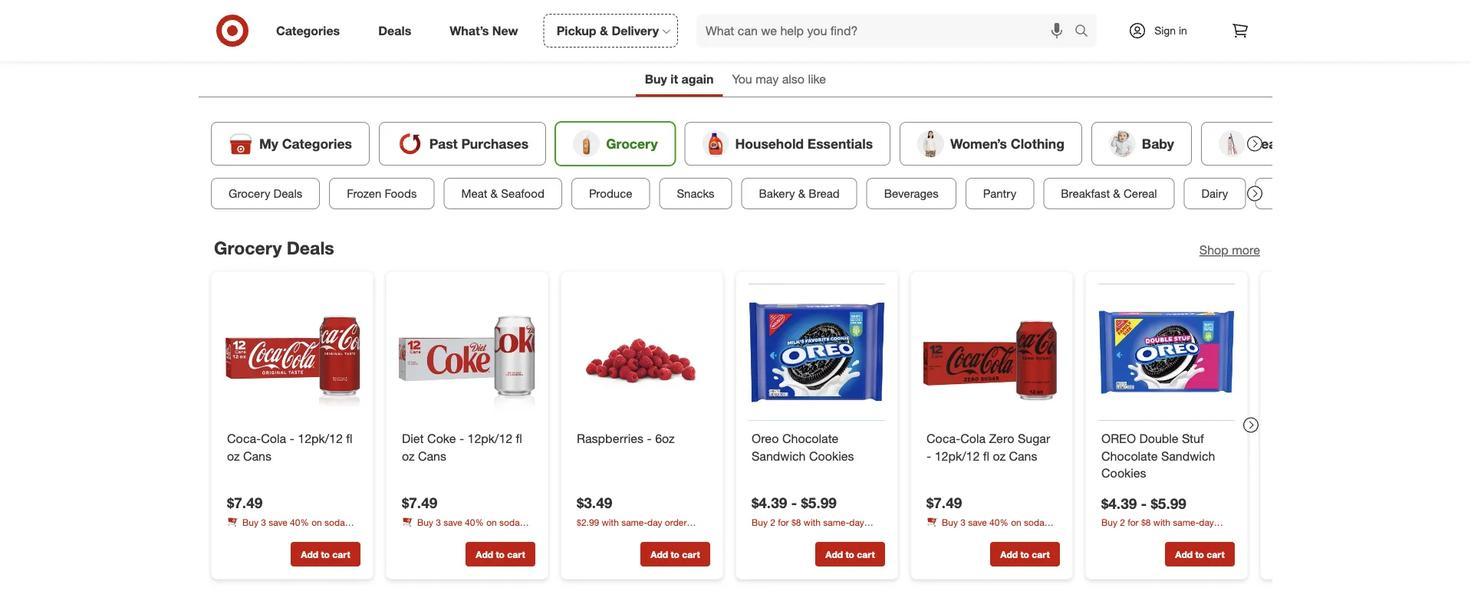 Task type: vqa. For each thing, say whether or not it's contained in the screenshot.
fabric
no



Task type: describe. For each thing, give the bounding box(es) containing it.
$5.99 for chocolate
[[1151, 495, 1187, 513]]

grocery deals button
[[211, 178, 320, 209]]

my categories
[[259, 136, 352, 152]]

cart for raspberries - 6oz
[[682, 549, 700, 560]]

diet
[[402, 431, 424, 446]]

oreo chocolate sandwich cookies link
[[752, 430, 882, 465]]

$5.99 for cookies
[[801, 495, 837, 512]]

household essentials
[[735, 136, 873, 152]]

add for oreo chocolate sandwich cookies
[[826, 549, 843, 560]]

deals inside button
[[274, 186, 302, 201]]

3 for coca-cola - 12pk/12 fl oz cans
[[261, 517, 266, 528]]

day inside $3.49 $2.99 with same-day order services
[[648, 517, 662, 528]]

- inside raspberries - 6oz "link"
[[647, 431, 652, 446]]

purchases
[[461, 136, 529, 152]]

buy inside 'link'
[[645, 72, 667, 87]]

add for coca-cola - 12pk/12 fl oz cans
[[301, 549, 318, 560]]

you may also like link
[[723, 64, 836, 97]]

breakfast & cereal button
[[1044, 178, 1175, 209]]

buy 2 for $8 with same-day order services on select items button for chocolate
[[1102, 516, 1235, 542]]

oreo chocolate sandwich cookies
[[752, 431, 854, 464]]

40% for diet coke - 12pk/12 fl oz cans
[[465, 517, 484, 528]]

save for coca-cola zero sugar - 12pk/12 fl oz cans
[[968, 517, 987, 528]]

new
[[492, 23, 518, 38]]

save for coca-cola - 12pk/12 fl oz cans
[[269, 517, 288, 528]]

add to cart button for coca-cola - 12pk/12 fl oz cans
[[291, 542, 361, 567]]

again
[[682, 72, 714, 87]]

$2.99 with same-day order services button
[[577, 516, 710, 541]]

categories inside button
[[282, 136, 352, 152]]

add to cart button for oreo double stuf chocolate sandwich cookies
[[1165, 542, 1235, 567]]

soda for coca-cola zero sugar - 12pk/12 fl oz cans
[[1024, 517, 1045, 528]]

add to cart for raspberries - 6oz
[[651, 549, 700, 560]]

services inside $3.49 $2.99 with same-day order services
[[577, 530, 611, 541]]

double
[[1140, 431, 1179, 446]]

cola for cans
[[261, 431, 286, 446]]

12pk/12 for diet coke - 12pk/12 fl oz cans
[[468, 431, 513, 446]]

order inside $3.49 $2.99 with same-day order services
[[665, 517, 687, 528]]

chocolate inside the oreo double stuf chocolate sandwich cookies
[[1102, 449, 1158, 464]]

my
[[259, 136, 278, 152]]

& for meat
[[491, 186, 498, 201]]

for for oreo double stuf chocolate sandwich cookies
[[1128, 517, 1139, 529]]

pickup
[[557, 23, 597, 38]]

frozen foods button
[[329, 178, 435, 209]]

0 vertical spatial categories
[[276, 23, 340, 38]]

pantry button
[[966, 178, 1034, 209]]

bakery & bread button
[[742, 178, 857, 209]]

$8 for chocolate
[[1141, 517, 1151, 529]]

pickup & delivery link
[[544, 14, 678, 48]]

on for coca-cola zero sugar - 12pk/12 fl oz cans
[[1011, 517, 1022, 528]]

cereal
[[1124, 186, 1157, 201]]

baby
[[1142, 136, 1174, 152]]

household essentials button
[[685, 122, 891, 166]]

shop
[[1200, 243, 1229, 258]]

fl for coca-cola - 12pk/12 fl oz cans
[[346, 431, 353, 446]]

cans for coke
[[418, 449, 446, 464]]

buy it again
[[645, 72, 714, 87]]

breakfast
[[1061, 186, 1110, 201]]

$4.39 - $5.99 buy 2 for $8 with same-day order services on select items for chocolate
[[1102, 495, 1226, 542]]

like
[[808, 72, 826, 87]]

12- for coca-cola - 12pk/12 fl oz cans
[[227, 530, 241, 541]]

delivery
[[612, 23, 659, 38]]

beauty
[[1252, 136, 1297, 152]]

buy 3 save 40% on soda 12-pks for diet coke - 12pk/12 fl oz cans
[[402, 517, 520, 541]]

cola for fl
[[961, 431, 986, 446]]

day for oreo double stuf chocolate sandwich cookies
[[1199, 517, 1214, 529]]

you may also like
[[732, 72, 826, 87]]

more
[[1232, 243, 1260, 258]]

pantry
[[983, 186, 1017, 201]]

12pk/12 for coca-cola - 12pk/12 fl oz cans
[[298, 431, 343, 446]]

cart for oreo double stuf chocolate sandwich cookies
[[1207, 549, 1225, 560]]

1 vertical spatial grocery deals
[[214, 237, 334, 258]]

diet coke - 12pk/12 fl oz cans link
[[402, 430, 532, 465]]

day for oreo chocolate sandwich cookies
[[850, 517, 864, 528]]

40% for coca-cola zero sugar - 12pk/12 fl oz cans
[[990, 517, 1009, 528]]

coca-cola zero sugar - 12pk/12 fl oz cans
[[927, 431, 1050, 464]]

raspberries - 6oz
[[577, 431, 675, 446]]

select for oreo chocolate sandwich cookies
[[826, 530, 851, 541]]

to for raspberries - 6oz
[[671, 549, 680, 560]]

coca-cola zero sugar - 12pk/12 fl oz cans link
[[927, 430, 1057, 465]]

raspberries - 6oz link
[[577, 430, 707, 448]]

pks for coca-cola - 12pk/12 fl oz cans
[[241, 530, 256, 541]]

sandwich inside the oreo double stuf chocolate sandwich cookies
[[1161, 449, 1216, 464]]

household
[[735, 136, 804, 152]]

sign in link
[[1115, 14, 1211, 48]]

buy 3 save 40% on soda 12-pks for coca-cola zero sugar - 12pk/12 fl oz cans
[[927, 517, 1045, 541]]

oreo double stuf chocolate sandwich cookies
[[1102, 431, 1216, 481]]

services for oreo double stuf chocolate sandwich cookies
[[1126, 530, 1161, 542]]

breakfast & cereal
[[1061, 186, 1157, 201]]

order for oreo double stuf chocolate sandwich cookies
[[1102, 530, 1124, 542]]

items for oreo double stuf chocolate sandwich cookies
[[1203, 530, 1226, 542]]

dish up for less image
[[275, 0, 1196, 49]]

on for coca-cola - 12pk/12 fl oz cans
[[312, 517, 322, 528]]

to for coca-cola - 12pk/12 fl oz cans
[[321, 549, 330, 560]]

sugar
[[1018, 431, 1050, 446]]

shop more
[[1200, 243, 1260, 258]]

pks for diet coke - 12pk/12 fl oz cans
[[416, 530, 431, 541]]

add for oreo double stuf chocolate sandwich cookies
[[1176, 549, 1193, 560]]

produce
[[589, 186, 632, 201]]

2 for oreo chocolate sandwich cookies
[[770, 517, 776, 528]]

stuf
[[1182, 431, 1204, 446]]

3 for diet coke - 12pk/12 fl oz cans
[[436, 517, 441, 528]]

with inside $3.49 $2.99 with same-day order services
[[602, 517, 619, 528]]

coca- for oz
[[227, 431, 261, 446]]

seafood
[[501, 186, 545, 201]]

zero
[[989, 431, 1015, 446]]

coke
[[427, 431, 456, 446]]

cans for cola
[[243, 449, 272, 464]]

2 for oreo double stuf chocolate sandwich cookies
[[1120, 517, 1125, 529]]

snacks
[[677, 186, 715, 201]]

$3.49
[[577, 495, 612, 512]]

clothing
[[1011, 136, 1065, 152]]

baby button
[[1092, 122, 1192, 166]]

with for oreo chocolate sandwich cookies
[[804, 517, 821, 528]]

oz for diet coke - 12pk/12 fl oz cans
[[402, 449, 415, 464]]

fl for diet coke - 12pk/12 fl oz cans
[[516, 431, 522, 446]]

search
[[1068, 25, 1105, 40]]

add to cart button for diet coke - 12pk/12 fl oz cans
[[466, 542, 536, 567]]

12- for coca-cola zero sugar - 12pk/12 fl oz cans
[[927, 530, 941, 541]]

women's clothing button
[[900, 122, 1082, 166]]

past purchases button
[[379, 122, 546, 166]]

with for oreo double stuf chocolate sandwich cookies
[[1154, 517, 1171, 529]]

buy 3 save 40% on soda 12-pks button for coca-cola - 12pk/12 fl oz cans
[[227, 516, 361, 541]]

also
[[782, 72, 805, 87]]

soda for coca-cola - 12pk/12 fl oz cans
[[325, 517, 345, 528]]

frozen foods
[[347, 186, 417, 201]]

same- for oreo chocolate sandwich cookies
[[823, 517, 850, 528]]

0 vertical spatial deals
[[378, 23, 411, 38]]

$3.49 $2.99 with same-day order services
[[577, 495, 687, 541]]

beauty button
[[1201, 122, 1315, 166]]

meat & seafood
[[461, 186, 545, 201]]

order for oreo chocolate sandwich cookies
[[752, 530, 774, 541]]

past
[[430, 136, 458, 152]]

add to cart button for oreo chocolate sandwich cookies
[[816, 542, 885, 567]]

frozen
[[347, 186, 382, 201]]

bread
[[809, 186, 840, 201]]

snacks button
[[659, 178, 732, 209]]



Task type: locate. For each thing, give the bounding box(es) containing it.
1 horizontal spatial 2
[[1120, 517, 1125, 529]]

1 horizontal spatial chocolate
[[1102, 449, 1158, 464]]

0 horizontal spatial 40%
[[290, 517, 309, 528]]

oz inside coca-cola zero sugar - 12pk/12 fl oz cans
[[993, 449, 1006, 464]]

2 horizontal spatial services
[[1126, 530, 1161, 542]]

2 add to cart button from the left
[[466, 542, 536, 567]]

& inside meat & seafood button
[[491, 186, 498, 201]]

3 pks from the left
[[941, 530, 955, 541]]

coca-cola - 12pk/12 fl oz cans image
[[224, 284, 361, 421], [224, 284, 361, 421]]

3 add to cart button from the left
[[641, 542, 710, 567]]

what's new
[[450, 23, 518, 38]]

2 with from the left
[[804, 517, 821, 528]]

0 horizontal spatial items
[[853, 530, 876, 541]]

1 vertical spatial cookies
[[1102, 466, 1147, 481]]

2 horizontal spatial save
[[968, 517, 987, 528]]

2 horizontal spatial soda
[[1024, 517, 1045, 528]]

same- inside $3.49 $2.99 with same-day order services
[[622, 517, 648, 528]]

$7.49 down coca-cola - 12pk/12 fl oz cans
[[227, 495, 263, 512]]

meat
[[461, 186, 487, 201]]

1 vertical spatial deals
[[274, 186, 302, 201]]

coca-cola zero sugar - 12pk/12 fl oz cans image
[[924, 284, 1060, 421], [924, 284, 1060, 421]]

2 12- from the left
[[402, 530, 416, 541]]

2 horizontal spatial 12-
[[927, 530, 941, 541]]

2
[[770, 517, 776, 528], [1120, 517, 1125, 529]]

0 horizontal spatial coca-
[[227, 431, 261, 446]]

1 add from the left
[[301, 549, 318, 560]]

12pk/12
[[298, 431, 343, 446], [468, 431, 513, 446], [935, 449, 980, 464]]

raspberries
[[577, 431, 644, 446]]

2 add from the left
[[476, 549, 493, 560]]

2 vertical spatial deals
[[287, 237, 334, 258]]

my categories button
[[211, 122, 370, 166]]

0 horizontal spatial order
[[665, 517, 687, 528]]

0 horizontal spatial $8
[[792, 517, 801, 528]]

what's
[[450, 23, 489, 38]]

grocery down 'my'
[[229, 186, 270, 201]]

2 3 from the left
[[436, 517, 441, 528]]

6 cart from the left
[[1207, 549, 1225, 560]]

oreo double stuf chocolate sandwich cookies image
[[1099, 284, 1235, 421], [1099, 284, 1235, 421]]

0 horizontal spatial services
[[577, 530, 611, 541]]

chocolate right oreo
[[782, 431, 839, 446]]

0 horizontal spatial $7.49
[[227, 495, 263, 512]]

0 horizontal spatial for
[[778, 517, 789, 528]]

add to cart for oreo double stuf chocolate sandwich cookies
[[1176, 549, 1225, 560]]

$4.39 - $5.99 buy 2 for $8 with same-day order services on select items down oreo chocolate sandwich cookies link
[[752, 495, 876, 541]]

fl inside coca-cola zero sugar - 12pk/12 fl oz cans
[[983, 449, 990, 464]]

$4.39
[[752, 495, 787, 512], [1102, 495, 1137, 513]]

$5.99 down oreo double stuf chocolate sandwich cookies link
[[1151, 495, 1187, 513]]

deals down my categories button
[[274, 186, 302, 201]]

4 add to cart from the left
[[826, 549, 875, 560]]

3 add to cart from the left
[[651, 549, 700, 560]]

grocery up produce
[[606, 136, 658, 152]]

What can we help you find? suggestions appear below search field
[[697, 14, 1079, 48]]

cans inside diet coke - 12pk/12 fl oz cans
[[418, 449, 446, 464]]

sandwich
[[752, 449, 806, 464], [1161, 449, 1216, 464]]

0 horizontal spatial chocolate
[[782, 431, 839, 446]]

& for breakfast
[[1113, 186, 1121, 201]]

buy 2 for $8 with same-day order services on select items button for cookies
[[752, 516, 885, 541]]

grocery deals
[[229, 186, 302, 201], [214, 237, 334, 258]]

2 horizontal spatial $7.49
[[927, 495, 962, 512]]

& right meat
[[491, 186, 498, 201]]

1 horizontal spatial cola
[[961, 431, 986, 446]]

cookies inside the oreo double stuf chocolate sandwich cookies
[[1102, 466, 1147, 481]]

fl inside diet coke - 12pk/12 fl oz cans
[[516, 431, 522, 446]]

0 horizontal spatial cola
[[261, 431, 286, 446]]

0 vertical spatial chocolate
[[782, 431, 839, 446]]

3 add from the left
[[651, 549, 668, 560]]

cart for coca-cola zero sugar - 12pk/12 fl oz cans
[[1032, 549, 1050, 560]]

3 buy 3 save 40% on soda 12-pks button from the left
[[927, 516, 1060, 541]]

0 horizontal spatial oz
[[227, 449, 240, 464]]

add to cart for coca-cola - 12pk/12 fl oz cans
[[301, 549, 350, 560]]

save down coca-cola - 12pk/12 fl oz cans
[[269, 517, 288, 528]]

items
[[853, 530, 876, 541], [1203, 530, 1226, 542]]

1 horizontal spatial cans
[[418, 449, 446, 464]]

for for oreo chocolate sandwich cookies
[[778, 517, 789, 528]]

12pk/12 inside coca-cola - 12pk/12 fl oz cans
[[298, 431, 343, 446]]

2 cola from the left
[[961, 431, 986, 446]]

12pk/12 inside coca-cola zero sugar - 12pk/12 fl oz cans
[[935, 449, 980, 464]]

1 buy 3 save 40% on soda 12-pks button from the left
[[227, 516, 361, 541]]

0 horizontal spatial $4.39
[[752, 495, 787, 512]]

cookies inside oreo chocolate sandwich cookies
[[809, 449, 854, 464]]

1 horizontal spatial items
[[1203, 530, 1226, 542]]

buy 2 for $8 with same-day order services on select items button
[[752, 516, 885, 541], [1102, 516, 1235, 542]]

3 day from the left
[[1199, 517, 1214, 529]]

fl
[[346, 431, 353, 446], [516, 431, 522, 446], [983, 449, 990, 464]]

same-
[[622, 517, 648, 528], [823, 517, 850, 528], [1173, 517, 1199, 529]]

1 cart from the left
[[332, 549, 350, 560]]

2 40% from the left
[[465, 517, 484, 528]]

coca- inside coca-cola - 12pk/12 fl oz cans
[[227, 431, 261, 446]]

2 horizontal spatial cans
[[1009, 449, 1038, 464]]

3 buy 3 save 40% on soda 12-pks from the left
[[927, 517, 1045, 541]]

dairy
[[1202, 186, 1229, 201]]

0 horizontal spatial same-
[[622, 517, 648, 528]]

chocolate inside oreo chocolate sandwich cookies
[[782, 431, 839, 446]]

essentials
[[808, 136, 873, 152]]

$8 for cookies
[[792, 517, 801, 528]]

2 horizontal spatial same-
[[1173, 517, 1199, 529]]

to for coca-cola zero sugar - 12pk/12 fl oz cans
[[1021, 549, 1030, 560]]

& inside bakery & bread button
[[798, 186, 806, 201]]

& right pickup at the left of the page
[[600, 23, 608, 38]]

deals down grocery deals button
[[287, 237, 334, 258]]

meat & seafood button
[[444, 178, 562, 209]]

$4.39 down oreo
[[752, 495, 787, 512]]

12pk/12 inside diet coke - 12pk/12 fl oz cans
[[468, 431, 513, 446]]

- inside diet coke - 12pk/12 fl oz cans
[[459, 431, 464, 446]]

buy 3 save 40% on soda 12-pks button
[[227, 516, 361, 541], [402, 516, 536, 541], [927, 516, 1060, 541]]

add
[[301, 549, 318, 560], [476, 549, 493, 560], [651, 549, 668, 560], [826, 549, 843, 560], [1001, 549, 1018, 560], [1176, 549, 1193, 560]]

same- for oreo double stuf chocolate sandwich cookies
[[1173, 517, 1199, 529]]

2 $7.49 from the left
[[402, 495, 438, 512]]

0 horizontal spatial 12-
[[227, 530, 241, 541]]

grocery down grocery deals button
[[214, 237, 282, 258]]

save
[[269, 517, 288, 528], [444, 517, 462, 528], [968, 517, 987, 528]]

add for coca-cola zero sugar - 12pk/12 fl oz cans
[[1001, 549, 1018, 560]]

buy it again link
[[636, 64, 723, 97]]

1 to from the left
[[321, 549, 330, 560]]

chocolate
[[782, 431, 839, 446], [1102, 449, 1158, 464]]

buy 3 save 40% on soda 12-pks
[[227, 517, 345, 541], [402, 517, 520, 541], [927, 517, 1045, 541]]

buy 3 save 40% on soda 12-pks for coca-cola - 12pk/12 fl oz cans
[[227, 517, 345, 541]]

women's clothing
[[951, 136, 1065, 152]]

$4.39 down the oreo double stuf chocolate sandwich cookies
[[1102, 495, 1137, 513]]

add for diet coke - 12pk/12 fl oz cans
[[476, 549, 493, 560]]

2 save from the left
[[444, 517, 462, 528]]

1 horizontal spatial $4.39
[[1102, 495, 1137, 513]]

0 horizontal spatial day
[[648, 517, 662, 528]]

1 horizontal spatial save
[[444, 517, 462, 528]]

2 horizontal spatial day
[[1199, 517, 1214, 529]]

3 soda from the left
[[1024, 517, 1045, 528]]

sign
[[1155, 24, 1176, 37]]

$8 down the oreo double stuf chocolate sandwich cookies
[[1141, 517, 1151, 529]]

12- for diet coke - 12pk/12 fl oz cans
[[402, 530, 416, 541]]

1 add to cart from the left
[[301, 549, 350, 560]]

6 to from the left
[[1196, 549, 1204, 560]]

coca- inside coca-cola zero sugar - 12pk/12 fl oz cans
[[927, 431, 961, 446]]

add to cart button for raspberries - 6oz
[[641, 542, 710, 567]]

3 oz from the left
[[993, 449, 1006, 464]]

2 horizontal spatial buy 3 save 40% on soda 12-pks
[[927, 517, 1045, 541]]

3 same- from the left
[[1173, 517, 1199, 529]]

services for oreo chocolate sandwich cookies
[[776, 530, 811, 541]]

$4.39 for oreo chocolate sandwich cookies
[[752, 495, 787, 512]]

2 coca- from the left
[[927, 431, 961, 446]]

sandwich down stuf at the bottom
[[1161, 449, 1216, 464]]

1 horizontal spatial $8
[[1141, 517, 1151, 529]]

0 horizontal spatial cans
[[243, 449, 272, 464]]

2 buy 3 save 40% on soda 12-pks from the left
[[402, 517, 520, 541]]

4 add to cart button from the left
[[816, 542, 885, 567]]

5 cart from the left
[[1032, 549, 1050, 560]]

0 vertical spatial grocery deals
[[229, 186, 302, 201]]

2 day from the left
[[850, 517, 864, 528]]

1 horizontal spatial 3
[[436, 517, 441, 528]]

&
[[600, 23, 608, 38], [491, 186, 498, 201], [798, 186, 806, 201], [1113, 186, 1121, 201]]

sign in
[[1155, 24, 1188, 37]]

shop more button
[[1200, 241, 1260, 259]]

1 with from the left
[[602, 517, 619, 528]]

sandwich inside oreo chocolate sandwich cookies
[[752, 449, 806, 464]]

1 vertical spatial categories
[[282, 136, 352, 152]]

3 cans from the left
[[1009, 449, 1038, 464]]

1 pks from the left
[[241, 530, 256, 541]]

2 horizontal spatial with
[[1154, 517, 1171, 529]]

2 add to cart from the left
[[476, 549, 525, 560]]

bakery
[[759, 186, 795, 201]]

1 horizontal spatial oz
[[402, 449, 415, 464]]

1 buy 2 for $8 with same-day order services on select items button from the left
[[752, 516, 885, 541]]

for
[[778, 517, 789, 528], [1128, 517, 1139, 529]]

1 soda from the left
[[325, 517, 345, 528]]

raspberries - 6oz image
[[574, 284, 710, 421], [574, 284, 710, 421]]

cart for coca-cola - 12pk/12 fl oz cans
[[332, 549, 350, 560]]

2 horizontal spatial 40%
[[990, 517, 1009, 528]]

1 horizontal spatial fl
[[516, 431, 522, 446]]

diet coke - 12pk/12 fl oz cans image
[[399, 284, 536, 421], [399, 284, 536, 421]]

sandwich down oreo
[[752, 449, 806, 464]]

bakery & bread
[[759, 186, 840, 201]]

0 horizontal spatial soda
[[325, 517, 345, 528]]

1 horizontal spatial pks
[[416, 530, 431, 541]]

save for diet coke - 12pk/12 fl oz cans
[[444, 517, 462, 528]]

0 horizontal spatial buy 3 save 40% on soda 12-pks
[[227, 517, 345, 541]]

1 same- from the left
[[622, 517, 648, 528]]

2 horizontal spatial pks
[[941, 530, 955, 541]]

add to cart for oreo chocolate sandwich cookies
[[826, 549, 875, 560]]

$8 down oreo chocolate sandwich cookies
[[792, 517, 801, 528]]

40% down diet coke - 12pk/12 fl oz cans link at the bottom of the page
[[465, 517, 484, 528]]

1 2 from the left
[[770, 517, 776, 528]]

grocery deals down 'my'
[[229, 186, 302, 201]]

0 horizontal spatial buy 2 for $8 with same-day order services on select items button
[[752, 516, 885, 541]]

2 oz from the left
[[402, 449, 415, 464]]

1 vertical spatial chocolate
[[1102, 449, 1158, 464]]

$8
[[792, 517, 801, 528], [1141, 517, 1151, 529]]

2 to from the left
[[496, 549, 505, 560]]

produce button
[[571, 178, 650, 209]]

coca-cola - 12pk/12 fl oz cans link
[[227, 430, 358, 465]]

& inside pickup & delivery link
[[600, 23, 608, 38]]

$7.49 down coca-cola zero sugar - 12pk/12 fl oz cans
[[927, 495, 962, 512]]

to for diet coke - 12pk/12 fl oz cans
[[496, 549, 505, 560]]

1 horizontal spatial day
[[850, 517, 864, 528]]

1 buy 3 save 40% on soda 12-pks from the left
[[227, 517, 345, 541]]

add to cart for diet coke - 12pk/12 fl oz cans
[[476, 549, 525, 560]]

$5.99 down oreo chocolate sandwich cookies link
[[801, 495, 837, 512]]

1 horizontal spatial soda
[[499, 517, 520, 528]]

with down oreo double stuf chocolate sandwich cookies link
[[1154, 517, 1171, 529]]

$4.39 - $5.99 buy 2 for $8 with same-day order services on select items for cookies
[[752, 495, 876, 541]]

oreo
[[752, 431, 779, 446]]

$4.39 - $5.99 buy 2 for $8 with same-day order services on select items down oreo double stuf chocolate sandwich cookies link
[[1102, 495, 1226, 542]]

6 add to cart from the left
[[1176, 549, 1225, 560]]

grocery inside button
[[229, 186, 270, 201]]

$7.49 for coca-cola - 12pk/12 fl oz cans
[[227, 495, 263, 512]]

6 add from the left
[[1176, 549, 1193, 560]]

1 horizontal spatial $4.39 - $5.99 buy 2 for $8 with same-day order services on select items
[[1102, 495, 1226, 542]]

1 horizontal spatial 40%
[[465, 517, 484, 528]]

foods
[[385, 186, 417, 201]]

soda for diet coke - 12pk/12 fl oz cans
[[499, 517, 520, 528]]

grocery inside button
[[606, 136, 658, 152]]

$7.49 for diet coke - 12pk/12 fl oz cans
[[402, 495, 438, 512]]

coca-
[[227, 431, 261, 446], [927, 431, 961, 446]]

5 to from the left
[[1021, 549, 1030, 560]]

1 day from the left
[[648, 517, 662, 528]]

1 horizontal spatial coca-
[[927, 431, 961, 446]]

2 horizontal spatial fl
[[983, 449, 990, 464]]

cans
[[243, 449, 272, 464], [418, 449, 446, 464], [1009, 449, 1038, 464]]

40%
[[290, 517, 309, 528], [465, 517, 484, 528], [990, 517, 1009, 528]]

1 horizontal spatial buy 2 for $8 with same-day order services on select items button
[[1102, 516, 1235, 542]]

2 buy 2 for $8 with same-day order services on select items button from the left
[[1102, 516, 1235, 542]]

2 2 from the left
[[1120, 517, 1125, 529]]

oz inside diet coke - 12pk/12 fl oz cans
[[402, 449, 415, 464]]

0 horizontal spatial 3
[[261, 517, 266, 528]]

2 soda from the left
[[499, 517, 520, 528]]

1 for from the left
[[778, 517, 789, 528]]

2 cans from the left
[[418, 449, 446, 464]]

3 3 from the left
[[961, 517, 966, 528]]

& left cereal at the top of the page
[[1113, 186, 1121, 201]]

oz
[[227, 449, 240, 464], [402, 449, 415, 464], [993, 449, 1006, 464]]

& for pickup
[[600, 23, 608, 38]]

2 for from the left
[[1128, 517, 1139, 529]]

women's
[[951, 136, 1007, 152]]

deals link
[[365, 14, 431, 48]]

1 horizontal spatial $7.49
[[402, 495, 438, 512]]

1 12- from the left
[[227, 530, 241, 541]]

1 horizontal spatial services
[[776, 530, 811, 541]]

2 horizontal spatial buy 3 save 40% on soda 12-pks button
[[927, 516, 1060, 541]]

cola inside coca-cola - 12pk/12 fl oz cans
[[261, 431, 286, 446]]

$2.99
[[577, 517, 599, 528]]

oreo double stuf chocolate sandwich cookies link
[[1102, 430, 1232, 483]]

grocery
[[606, 136, 658, 152], [229, 186, 270, 201], [214, 237, 282, 258]]

fl inside coca-cola - 12pk/12 fl oz cans
[[346, 431, 353, 446]]

coca- for 12pk/12
[[927, 431, 961, 446]]

select
[[826, 530, 851, 541], [1176, 530, 1201, 542]]

1 horizontal spatial buy 3 save 40% on soda 12-pks
[[402, 517, 520, 541]]

diet coke - 12pk/12 fl oz cans
[[402, 431, 522, 464]]

cart for diet coke - 12pk/12 fl oz cans
[[507, 549, 525, 560]]

1 horizontal spatial 12pk/12
[[468, 431, 513, 446]]

0 horizontal spatial $4.39 - $5.99 buy 2 for $8 with same-day order services on select items
[[752, 495, 876, 541]]

2 $8 from the left
[[1141, 517, 1151, 529]]

6 add to cart button from the left
[[1165, 542, 1235, 567]]

& left bread
[[798, 186, 806, 201]]

5 add to cart button from the left
[[990, 542, 1060, 567]]

2 cart from the left
[[507, 549, 525, 560]]

dairy button
[[1184, 178, 1246, 209]]

to for oreo chocolate sandwich cookies
[[846, 549, 855, 560]]

2 pks from the left
[[416, 530, 431, 541]]

add for raspberries - 6oz
[[651, 549, 668, 560]]

1 horizontal spatial with
[[804, 517, 821, 528]]

2 horizontal spatial 3
[[961, 517, 966, 528]]

search button
[[1068, 14, 1105, 51]]

6oz
[[655, 431, 675, 446]]

cans inside coca-cola - 12pk/12 fl oz cans
[[243, 449, 272, 464]]

40% down coca-cola zero sugar - 12pk/12 fl oz cans link
[[990, 517, 1009, 528]]

5 add from the left
[[1001, 549, 1018, 560]]

0 horizontal spatial save
[[269, 517, 288, 528]]

0 horizontal spatial sandwich
[[752, 449, 806, 464]]

save down diet coke - 12pk/12 fl oz cans
[[444, 517, 462, 528]]

1 coca- from the left
[[227, 431, 261, 446]]

oreo chocolate sandwich cookies image
[[749, 284, 885, 421], [749, 284, 885, 421]]

$7.49 down the diet
[[402, 495, 438, 512]]

40% for coca-cola - 12pk/12 fl oz cans
[[290, 517, 309, 528]]

1 horizontal spatial select
[[1176, 530, 1201, 542]]

cola inside coca-cola zero sugar - 12pk/12 fl oz cans
[[961, 431, 986, 446]]

1 horizontal spatial for
[[1128, 517, 1139, 529]]

1 horizontal spatial sandwich
[[1161, 449, 1216, 464]]

3 $7.49 from the left
[[927, 495, 962, 512]]

oreo
[[1102, 431, 1136, 446]]

$5.99
[[801, 495, 837, 512], [1151, 495, 1187, 513]]

buy 3 save 40% on soda 12-pks button for coca-cola zero sugar - 12pk/12 fl oz cans
[[927, 516, 1060, 541]]

what's new link
[[437, 14, 538, 48]]

2 horizontal spatial oz
[[993, 449, 1006, 464]]

2 same- from the left
[[823, 517, 850, 528]]

select for oreo double stuf chocolate sandwich cookies
[[1176, 530, 1201, 542]]

3 for coca-cola zero sugar - 12pk/12 fl oz cans
[[961, 517, 966, 528]]

& for bakery
[[798, 186, 806, 201]]

0 horizontal spatial with
[[602, 517, 619, 528]]

cans inside coca-cola zero sugar - 12pk/12 fl oz cans
[[1009, 449, 1038, 464]]

with down oreo chocolate sandwich cookies link
[[804, 517, 821, 528]]

1 cans from the left
[[243, 449, 272, 464]]

grocery deals down grocery deals button
[[214, 237, 334, 258]]

3 12- from the left
[[927, 530, 941, 541]]

2 sandwich from the left
[[1161, 449, 1216, 464]]

oz for coca-cola - 12pk/12 fl oz cans
[[227, 449, 240, 464]]

$7.49 for coca-cola zero sugar - 12pk/12 fl oz cans
[[927, 495, 962, 512]]

1 40% from the left
[[290, 517, 309, 528]]

0 horizontal spatial fl
[[346, 431, 353, 446]]

on
[[312, 517, 322, 528], [487, 517, 497, 528], [1011, 517, 1022, 528], [813, 530, 824, 541], [1163, 530, 1174, 542]]

3 cart from the left
[[682, 549, 700, 560]]

2 horizontal spatial 12pk/12
[[935, 449, 980, 464]]

$4.39 for oreo double stuf chocolate sandwich cookies
[[1102, 495, 1137, 513]]

cart
[[332, 549, 350, 560], [507, 549, 525, 560], [682, 549, 700, 560], [857, 549, 875, 560], [1032, 549, 1050, 560], [1207, 549, 1225, 560]]

in
[[1179, 24, 1188, 37]]

0 horizontal spatial 2
[[770, 517, 776, 528]]

0 horizontal spatial $5.99
[[801, 495, 837, 512]]

you
[[732, 72, 752, 87]]

grocery deals inside button
[[229, 186, 302, 201]]

items for oreo chocolate sandwich cookies
[[853, 530, 876, 541]]

1 horizontal spatial same-
[[823, 517, 850, 528]]

coca-cola - 12pk/12 fl oz cans
[[227, 431, 353, 464]]

save down coca-cola zero sugar - 12pk/12 fl oz cans
[[968, 517, 987, 528]]

cola
[[261, 431, 286, 446], [961, 431, 986, 446]]

1 $8 from the left
[[792, 517, 801, 528]]

3 40% from the left
[[990, 517, 1009, 528]]

3 with from the left
[[1154, 517, 1171, 529]]

0 horizontal spatial buy 3 save 40% on soda 12-pks button
[[227, 516, 361, 541]]

1 cola from the left
[[261, 431, 286, 446]]

1 sandwich from the left
[[752, 449, 806, 464]]

buy 3 save 40% on soda 12-pks button for diet coke - 12pk/12 fl oz cans
[[402, 516, 536, 541]]

40% down coca-cola - 12pk/12 fl oz cans link
[[290, 517, 309, 528]]

with right $2.99
[[602, 517, 619, 528]]

0 vertical spatial grocery
[[606, 136, 658, 152]]

1 add to cart button from the left
[[291, 542, 361, 567]]

chocolate down oreo
[[1102, 449, 1158, 464]]

pks for coca-cola zero sugar - 12pk/12 fl oz cans
[[941, 530, 955, 541]]

pickup & delivery
[[557, 23, 659, 38]]

past purchases
[[430, 136, 529, 152]]

1 horizontal spatial $5.99
[[1151, 495, 1187, 513]]

with
[[602, 517, 619, 528], [804, 517, 821, 528], [1154, 517, 1171, 529]]

1 3 from the left
[[261, 517, 266, 528]]

0 horizontal spatial select
[[826, 530, 851, 541]]

2 vertical spatial grocery
[[214, 237, 282, 258]]

1 horizontal spatial buy 3 save 40% on soda 12-pks button
[[402, 516, 536, 541]]

- inside coca-cola - 12pk/12 fl oz cans
[[290, 431, 294, 446]]

4 add from the left
[[826, 549, 843, 560]]

cookies
[[809, 449, 854, 464], [1102, 466, 1147, 481]]

1 horizontal spatial 12-
[[402, 530, 416, 541]]

5 add to cart from the left
[[1001, 549, 1050, 560]]

deals left what's at the top left of page
[[378, 23, 411, 38]]

0 horizontal spatial 12pk/12
[[298, 431, 343, 446]]

1 horizontal spatial cookies
[[1102, 466, 1147, 481]]

categories link
[[263, 14, 359, 48]]

2 horizontal spatial order
[[1102, 530, 1124, 542]]

beverages
[[884, 186, 939, 201]]

4 cart from the left
[[857, 549, 875, 560]]

oz inside coca-cola - 12pk/12 fl oz cans
[[227, 449, 240, 464]]

1 vertical spatial grocery
[[229, 186, 270, 201]]

2 buy 3 save 40% on soda 12-pks button from the left
[[402, 516, 536, 541]]

0 horizontal spatial cookies
[[809, 449, 854, 464]]

0 vertical spatial cookies
[[809, 449, 854, 464]]

3 save from the left
[[968, 517, 987, 528]]

add to cart button for coca-cola zero sugar - 12pk/12 fl oz cans
[[990, 542, 1060, 567]]

& inside breakfast & cereal "button"
[[1113, 186, 1121, 201]]

- inside coca-cola zero sugar - 12pk/12 fl oz cans
[[927, 449, 932, 464]]

on for diet coke - 12pk/12 fl oz cans
[[487, 517, 497, 528]]

may
[[756, 72, 779, 87]]

1 save from the left
[[269, 517, 288, 528]]

to for oreo double stuf chocolate sandwich cookies
[[1196, 549, 1204, 560]]

1 horizontal spatial order
[[752, 530, 774, 541]]

4 to from the left
[[846, 549, 855, 560]]

0 horizontal spatial pks
[[241, 530, 256, 541]]

cart for oreo chocolate sandwich cookies
[[857, 549, 875, 560]]

add to cart for coca-cola zero sugar - 12pk/12 fl oz cans
[[1001, 549, 1050, 560]]

it
[[671, 72, 678, 87]]

buy
[[645, 72, 667, 87], [242, 517, 258, 528], [417, 517, 433, 528], [752, 517, 768, 528], [942, 517, 958, 528], [1102, 517, 1118, 529]]

day
[[648, 517, 662, 528], [850, 517, 864, 528], [1199, 517, 1214, 529]]

grocery button
[[556, 122, 676, 166]]

3 to from the left
[[671, 549, 680, 560]]

beverages button
[[867, 178, 957, 209]]

1 $7.49 from the left
[[227, 495, 263, 512]]

1 oz from the left
[[227, 449, 240, 464]]



